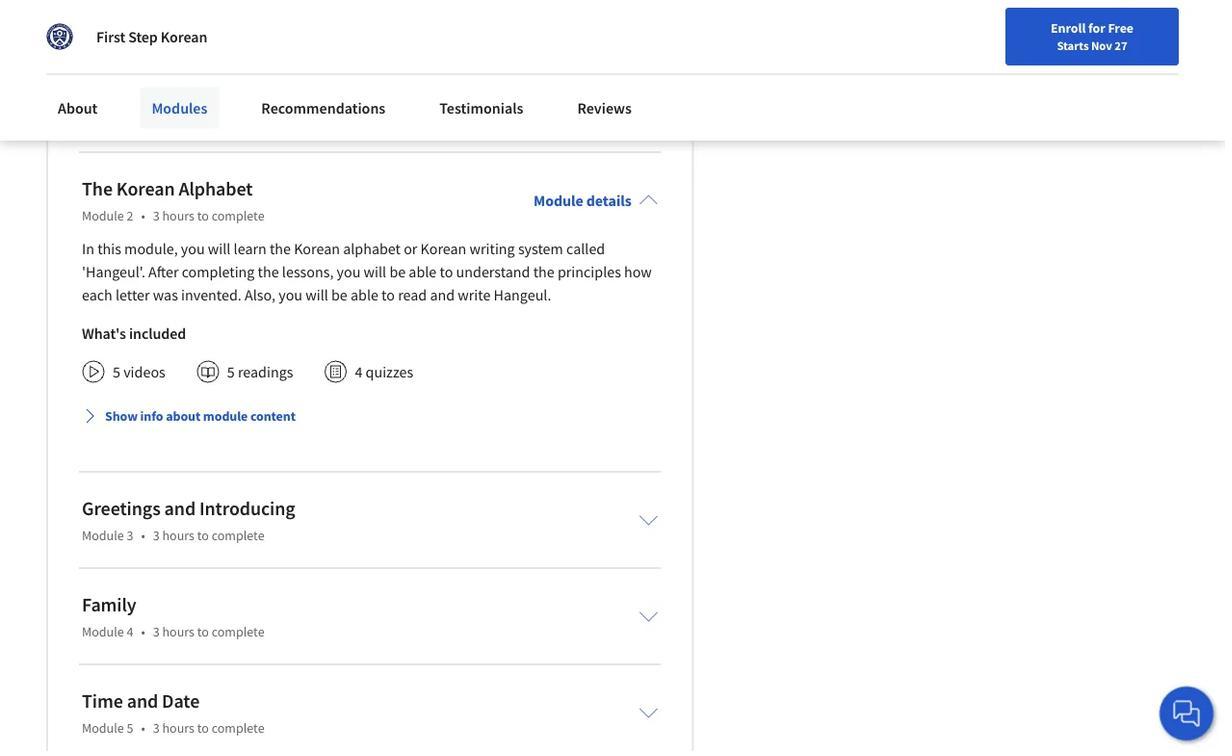 Task type: locate. For each thing, give the bounding box(es) containing it.
0 horizontal spatial step
[[128, 27, 158, 46]]

module inside greetings and introducing module 3 • 3 hours to complete
[[82, 527, 124, 544]]

the
[[270, 239, 291, 258], [258, 262, 279, 281], [533, 262, 555, 281]]

and inside time and date module 5 • 3 hours to complete
[[127, 689, 158, 714]]

or
[[404, 239, 417, 258]]

korean
[[161, 27, 207, 46], [116, 177, 175, 201], [294, 239, 340, 258], [421, 239, 467, 258]]

also,
[[245, 285, 276, 305]]

1 horizontal spatial and
[[164, 497, 196, 521]]

and inside greetings and introducing module 3 • 3 hours to complete
[[164, 497, 196, 521]]

will
[[208, 239, 231, 258], [364, 262, 386, 281], [306, 285, 328, 305]]

first
[[96, 27, 125, 46], [161, 89, 189, 108]]

module,
[[124, 239, 178, 258]]

read
[[398, 285, 427, 305]]

2 horizontal spatial will
[[364, 262, 386, 281]]

complete inside time and date module 5 • 3 hours to complete
[[212, 720, 264, 737]]

1 horizontal spatial you
[[279, 285, 302, 305]]

be down or
[[390, 262, 406, 281]]

korean up modules
[[161, 27, 207, 46]]

and for date
[[127, 689, 158, 714]]

date
[[162, 689, 200, 714]]

0 vertical spatial you
[[181, 239, 205, 258]]

be
[[390, 262, 406, 281], [331, 285, 348, 305]]

3 for time
[[153, 720, 160, 737]]

understand
[[456, 262, 530, 281]]

27
[[1115, 38, 1128, 53]]

1 hours from the top
[[162, 207, 195, 225]]

2 vertical spatial will
[[306, 285, 328, 305]]

to inside time and date module 5 • 3 hours to complete
[[197, 720, 209, 737]]

you down alphabet
[[337, 262, 361, 281]]

was
[[153, 285, 178, 305]]

and right read on the top left
[[430, 285, 455, 305]]

0 vertical spatial and
[[430, 285, 455, 305]]

and
[[430, 285, 455, 305], [164, 497, 196, 521], [127, 689, 158, 714]]

2 complete from the top
[[212, 527, 264, 544]]

and inside in this module, you will learn the korean alphabet or korean writing system called 'hangeul'. after completing the lessons, you will be able to understand the principles how each letter was invented. also, you will be able to read and write hangeul.
[[430, 285, 455, 305]]

module down time
[[82, 720, 124, 737]]

1 horizontal spatial 5
[[127, 720, 133, 737]]

step
[[128, 27, 158, 46], [192, 89, 221, 108]]

0 horizontal spatial will
[[208, 239, 231, 258]]

preview
[[378, 89, 431, 108]]

0 vertical spatial able
[[409, 262, 437, 281]]

hours inside family module 4 • 3 hours to complete
[[162, 623, 195, 641]]

module right preview
[[434, 89, 485, 108]]

enroll
[[1051, 19, 1086, 37]]

hours inside time and date module 5 • 3 hours to complete
[[162, 720, 195, 737]]

0 horizontal spatial module
[[203, 408, 248, 425]]

about
[[166, 408, 201, 425]]

hours up family module 4 • 3 hours to complete
[[162, 527, 195, 544]]

3 complete from the top
[[212, 623, 264, 641]]

greetings
[[82, 497, 161, 521]]

complete inside greetings and introducing module 3 • 3 hours to complete
[[212, 527, 264, 544]]

module left details
[[534, 191, 583, 210]]

in this module, you will learn the korean alphabet or korean writing system called 'hangeul'. after completing the lessons, you will be able to understand the principles how each letter was invented. also, you will be able to read and write hangeul.
[[82, 239, 652, 305]]

module inside dropdown button
[[203, 408, 248, 425]]

invented.
[[181, 285, 242, 305]]

be down the lessons,
[[331, 285, 348, 305]]

0 horizontal spatial able
[[351, 285, 378, 305]]

0 vertical spatial be
[[390, 262, 406, 281]]

•
[[282, 89, 287, 108], [365, 89, 370, 108], [141, 207, 145, 225], [141, 527, 145, 544], [141, 623, 145, 641], [141, 720, 145, 737]]

and right greetings
[[164, 497, 196, 521]]

1 vertical spatial will
[[364, 262, 386, 281]]

content
[[250, 408, 296, 425]]

modules link
[[140, 87, 219, 129]]

to inside greetings and introducing module 3 • 3 hours to complete
[[197, 527, 209, 544]]

to down the "alphabet"
[[197, 207, 209, 225]]

learn
[[234, 239, 267, 258]]

module left 2
[[82, 207, 124, 225]]

0 horizontal spatial you
[[181, 239, 205, 258]]

able
[[409, 262, 437, 281], [351, 285, 378, 305]]

• inside time and date module 5 • 3 hours to complete
[[141, 720, 145, 737]]

1 horizontal spatial will
[[306, 285, 328, 305]]

3 hours from the top
[[162, 623, 195, 641]]

will up completing
[[208, 239, 231, 258]]

hours inside greetings and introducing module 3 • 3 hours to complete
[[162, 527, 195, 544]]

4 left the quizzes at the left of page
[[355, 362, 363, 382]]

3 inside "the korean alphabet module 2 • 3 hours to complete"
[[153, 207, 160, 225]]

yonsei university
[[821, 58, 933, 77]]

1 vertical spatial step
[[192, 89, 221, 108]]

5
[[113, 362, 120, 382], [227, 362, 235, 382], [127, 720, 133, 737]]

family module 4 • 3 hours to complete
[[82, 593, 264, 641]]

module
[[534, 191, 583, 210], [82, 207, 124, 225], [82, 527, 124, 544], [82, 623, 124, 641], [82, 720, 124, 737]]

and for introducing
[[164, 497, 196, 521]]

able up read on the top left
[[409, 262, 437, 281]]

1 vertical spatial be
[[331, 285, 348, 305]]

first step korean
[[96, 27, 207, 46]]

hours
[[162, 207, 195, 225], [162, 527, 195, 544], [162, 623, 195, 641], [162, 720, 195, 737]]

will down the lessons,
[[306, 285, 328, 305]]

1 vertical spatial able
[[351, 285, 378, 305]]

hours up module,
[[162, 207, 195, 225]]

testimonials
[[440, 98, 523, 118]]

this
[[97, 239, 121, 258]]

hours inside "the korean alphabet module 2 • 3 hours to complete"
[[162, 207, 195, 225]]

1 horizontal spatial step
[[192, 89, 221, 108]]

you
[[181, 239, 205, 258], [337, 262, 361, 281], [279, 285, 302, 305]]

videos
[[123, 362, 165, 382]]

korean up 2
[[116, 177, 175, 201]]

2
[[127, 207, 133, 225]]

0 vertical spatial will
[[208, 239, 231, 258]]

• for date
[[141, 720, 145, 737]]

1 vertical spatial 4
[[127, 623, 133, 641]]

the down system
[[533, 262, 555, 281]]

2 horizontal spatial and
[[430, 285, 455, 305]]

4
[[355, 362, 363, 382], [127, 623, 133, 641]]

• for first
[[282, 89, 287, 108]]

to down date
[[197, 720, 209, 737]]

2 hours from the top
[[162, 527, 195, 544]]

module right about
[[203, 408, 248, 425]]

to inside "the korean alphabet module 2 • 3 hours to complete"
[[197, 207, 209, 225]]

1 vertical spatial and
[[164, 497, 196, 521]]

hours down date
[[162, 720, 195, 737]]

module inside time and date module 5 • 3 hours to complete
[[82, 720, 124, 737]]

4 hours from the top
[[162, 720, 195, 737]]

2 vertical spatial and
[[127, 689, 158, 714]]

4 inside family module 4 • 3 hours to complete
[[127, 623, 133, 641]]

2 horizontal spatial 5
[[227, 362, 235, 382]]

in
[[82, 239, 94, 258]]

to up date
[[197, 623, 209, 641]]

3 for greetings
[[153, 527, 160, 544]]

enroll for free starts nov 27
[[1051, 19, 1134, 53]]

module down family
[[82, 623, 124, 641]]

• inside "the korean alphabet module 2 • 3 hours to complete"
[[141, 207, 145, 225]]

• for introducing
[[141, 527, 145, 544]]

testimonials link
[[428, 87, 535, 129]]

1 complete from the top
[[212, 207, 264, 225]]

menu item
[[892, 19, 1015, 82]]

you down the lessons,
[[279, 285, 302, 305]]

show info about module content button
[[74, 399, 303, 434]]

complete inside "the korean alphabet module 2 • 3 hours to complete"
[[212, 207, 264, 225]]

module down greetings
[[82, 527, 124, 544]]

3 for the
[[153, 207, 160, 225]]

and left date
[[127, 689, 158, 714]]

to right welcome
[[144, 89, 157, 108]]

0 vertical spatial step
[[128, 27, 158, 46]]

• inside greetings and introducing module 3 • 3 hours to complete
[[141, 527, 145, 544]]

3 inside time and date module 5 • 3 hours to complete
[[153, 720, 160, 737]]

3
[[153, 207, 160, 225], [127, 527, 133, 544], [153, 527, 160, 544], [153, 623, 160, 641], [153, 720, 160, 737]]

1 horizontal spatial able
[[409, 262, 437, 281]]

hours up date
[[162, 623, 195, 641]]

about
[[58, 98, 98, 118]]

module inside "the korean alphabet module 2 • 3 hours to complete"
[[82, 207, 124, 225]]

hours for introducing
[[162, 527, 195, 544]]

1 horizontal spatial module
[[434, 89, 485, 108]]

0 horizontal spatial be
[[331, 285, 348, 305]]

1 vertical spatial first
[[161, 89, 189, 108]]

0 horizontal spatial 5
[[113, 362, 120, 382]]

step up welcome
[[128, 27, 158, 46]]

first right yonsei university image
[[96, 27, 125, 46]]

1 vertical spatial you
[[337, 262, 361, 281]]

the
[[82, 177, 113, 201]]

you up completing
[[181, 239, 205, 258]]

module
[[434, 89, 485, 108], [203, 408, 248, 425]]

0 horizontal spatial first
[[96, 27, 125, 46]]

hangeul.
[[494, 285, 551, 305]]

0 horizontal spatial 4
[[127, 623, 133, 641]]

module for the korean alphabet
[[82, 207, 124, 225]]

module details
[[534, 191, 632, 210]]

step left korean!
[[192, 89, 221, 108]]

yonsei university link
[[821, 56, 933, 79]]

2 vertical spatial you
[[279, 285, 302, 305]]

able down alphabet
[[351, 285, 378, 305]]

complete
[[212, 207, 264, 225], [212, 527, 264, 544], [212, 623, 264, 641], [212, 720, 264, 737]]

1 vertical spatial module
[[203, 408, 248, 425]]

korean inside "the korean alphabet module 2 • 3 hours to complete"
[[116, 177, 175, 201]]

family
[[82, 593, 136, 617]]

4 complete from the top
[[212, 720, 264, 737]]

2 horizontal spatial you
[[337, 262, 361, 281]]

4 down family
[[127, 623, 133, 641]]

included
[[129, 324, 186, 343]]

to down introducing
[[197, 527, 209, 544]]

will down alphabet
[[364, 262, 386, 281]]

how
[[624, 262, 652, 281]]

1 horizontal spatial 4
[[355, 362, 363, 382]]

complete for date
[[212, 720, 264, 737]]

korean right or
[[421, 239, 467, 258]]

to
[[144, 89, 157, 108], [197, 207, 209, 225], [440, 262, 453, 281], [382, 285, 395, 305], [197, 527, 209, 544], [197, 623, 209, 641], [197, 720, 209, 737]]

0 horizontal spatial and
[[127, 689, 158, 714]]

details
[[586, 191, 632, 210]]

0 vertical spatial first
[[96, 27, 125, 46]]

first right welcome
[[161, 89, 189, 108]]



Task type: vqa. For each thing, say whether or not it's contained in the screenshot.
MS inside the The MS in Management degree offers true flexibility and the option to choose from two concentrations: Digital Transformation in Healthcare and Healthcare Administration.
no



Task type: describe. For each thing, give the bounding box(es) containing it.
minutes
[[305, 89, 358, 108]]

show
[[105, 408, 138, 425]]

1 horizontal spatial be
[[390, 262, 406, 281]]

welcome
[[82, 89, 141, 108]]

5 videos
[[113, 362, 165, 382]]

the korean alphabet module 2 • 3 hours to complete
[[82, 177, 264, 225]]

5 for 5 readings
[[227, 362, 235, 382]]

preview module link
[[378, 89, 485, 108]]

5 for 5 videos
[[113, 362, 120, 382]]

principles
[[558, 262, 621, 281]]

info
[[140, 408, 163, 425]]

8
[[294, 89, 302, 108]]

5 inside time and date module 5 • 3 hours to complete
[[127, 720, 133, 737]]

• for alphabet
[[141, 207, 145, 225]]

alphabet
[[179, 177, 253, 201]]

letter
[[116, 285, 150, 305]]

lessons,
[[282, 262, 334, 281]]

greetings and introducing module 3 • 3 hours to complete
[[82, 497, 295, 544]]

hours for date
[[162, 720, 195, 737]]

to left the understand
[[440, 262, 453, 281]]

after
[[148, 262, 179, 281]]

write
[[458, 285, 491, 305]]

about link
[[46, 87, 109, 129]]

recommendations link
[[250, 87, 397, 129]]

coursera image
[[15, 16, 138, 46]]

alphabet
[[343, 239, 401, 258]]

0 vertical spatial 4
[[355, 362, 363, 382]]

the right learn
[[270, 239, 291, 258]]

• inside family module 4 • 3 hours to complete
[[141, 623, 145, 641]]

info about module content element
[[74, 391, 659, 445]]

free
[[1108, 19, 1134, 37]]

introducing
[[199, 497, 295, 521]]

for
[[1089, 19, 1106, 37]]

writing
[[470, 239, 515, 258]]

what's included
[[82, 324, 186, 343]]

nov
[[1091, 38, 1112, 53]]

complete inside family module 4 • 3 hours to complete
[[212, 623, 264, 641]]

complete for introducing
[[212, 527, 264, 544]]

called
[[566, 239, 605, 258]]

university
[[866, 58, 933, 77]]

modules
[[152, 98, 207, 118]]

0 vertical spatial module
[[434, 89, 485, 108]]

3 inside family module 4 • 3 hours to complete
[[153, 623, 160, 641]]

yonsei university image
[[46, 23, 73, 50]]

readings
[[238, 362, 293, 382]]

module inside family module 4 • 3 hours to complete
[[82, 623, 124, 641]]

to inside family module 4 • 3 hours to complete
[[197, 623, 209, 641]]

module for greetings and introducing
[[82, 527, 124, 544]]

to left read on the top left
[[382, 285, 395, 305]]

starts
[[1057, 38, 1089, 53]]

complete for alphabet
[[212, 207, 264, 225]]

show notifications image
[[1036, 24, 1059, 47]]

system
[[518, 239, 563, 258]]

module for time and date
[[82, 720, 124, 737]]

time and date module 5 • 3 hours to complete
[[82, 689, 264, 737]]

hours for alphabet
[[162, 207, 195, 225]]

korean!
[[224, 89, 274, 108]]

5 readings
[[227, 362, 293, 382]]

chat with us image
[[1171, 698, 1202, 729]]

show info about module content
[[105, 408, 296, 425]]

1 horizontal spatial first
[[161, 89, 189, 108]]

welcome to first step korean! • 8 minutes • preview module
[[82, 89, 485, 108]]

time
[[82, 689, 123, 714]]

completing
[[182, 262, 255, 281]]

reviews link
[[566, 87, 643, 129]]

reviews
[[577, 98, 632, 118]]

what's
[[82, 324, 126, 343]]

4 quizzes
[[355, 362, 413, 382]]

each
[[82, 285, 112, 305]]

recommendations
[[261, 98, 386, 118]]

'hangeul'.
[[82, 262, 145, 281]]

quizzes
[[366, 362, 413, 382]]

korean up the lessons,
[[294, 239, 340, 258]]

the up the also, at the top
[[258, 262, 279, 281]]

yonsei
[[821, 58, 863, 77]]



